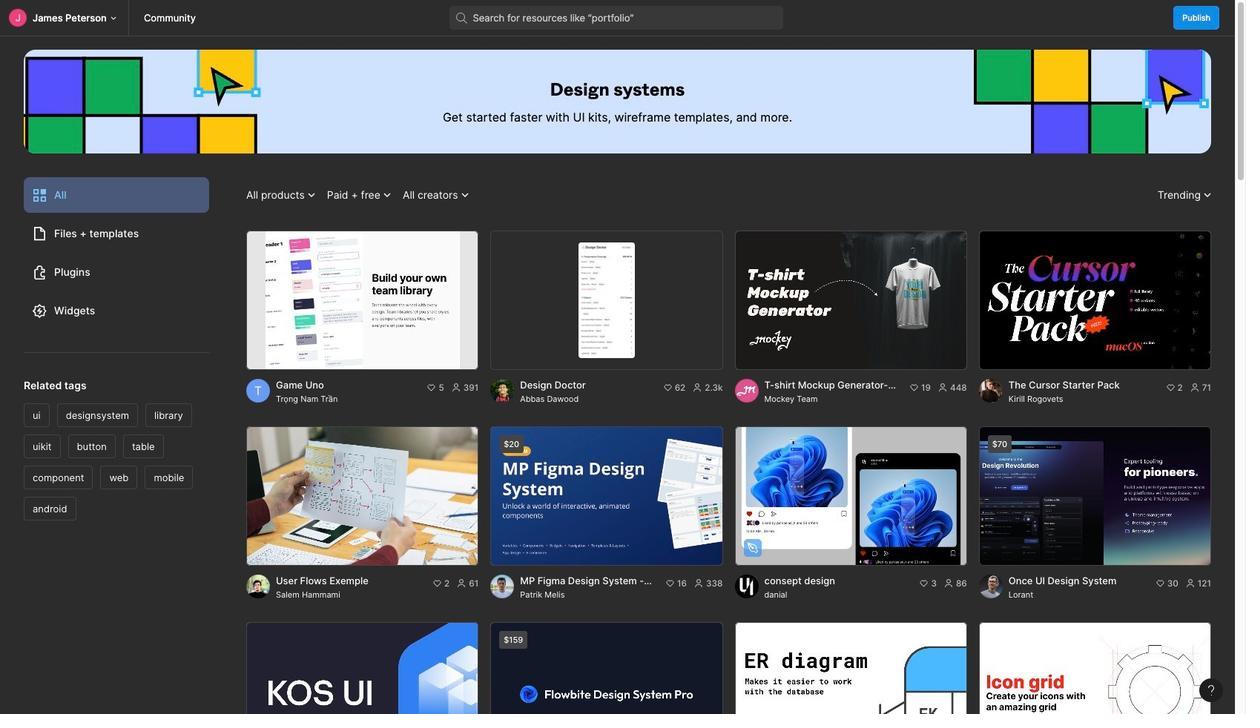 Task type: locate. For each thing, give the bounding box(es) containing it.
game uno image
[[246, 231, 479, 370]]

mp figma design system - premium image
[[491, 427, 723, 566]]

design doctor image
[[503, 243, 711, 358]]

once ui design system image
[[979, 427, 1212, 566]]

Search for resources like "portfolio" text field
[[473, 9, 771, 27]]

the cursor starter pack image
[[979, 231, 1212, 370]]

er diagram image
[[735, 622, 967, 715]]

flowbite design system pro image
[[491, 622, 723, 715]]

consept design image
[[735, 427, 967, 566]]

user flows exemple image
[[246, 427, 479, 566]]

search large 32 image
[[449, 6, 473, 30]]



Task type: describe. For each thing, give the bounding box(es) containing it.
kos ui. сross-platform design system for products based on the kasperskyos platform image
[[246, 622, 479, 715]]

t-shirt mockup generator- mockey.ai image
[[735, 231, 967, 370]]

help image
[[1209, 686, 1215, 696]]

icon grid image
[[979, 622, 1212, 715]]



Task type: vqa. For each thing, say whether or not it's contained in the screenshot.
page 16 icon
no



